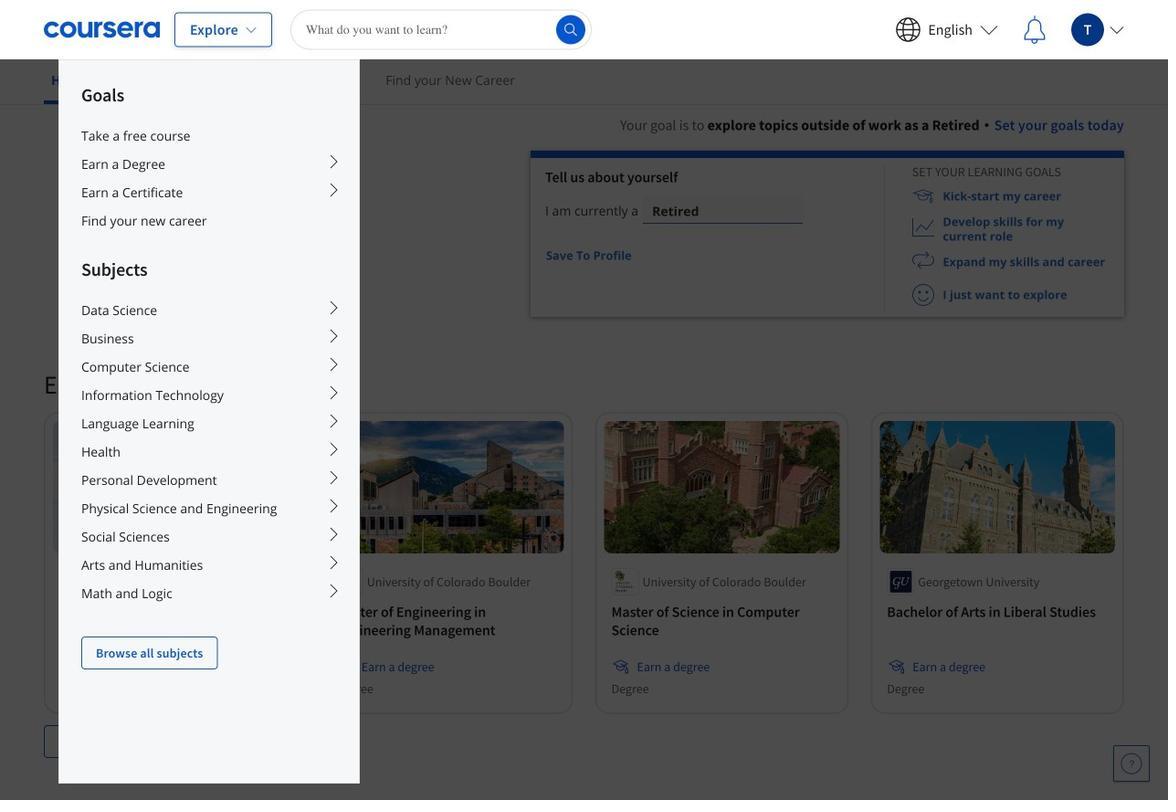 Task type: vqa. For each thing, say whether or not it's contained in the screenshot.
status
yes



Task type: describe. For each thing, give the bounding box(es) containing it.
help center image
[[1121, 753, 1143, 775]]

earn your degree collection element
[[33, 339, 1135, 787]]

What do you want to learn? text field
[[290, 10, 592, 50]]

most popular certificates collection element
[[44, 787, 1124, 800]]



Task type: locate. For each thing, give the bounding box(es) containing it.
main content
[[0, 92, 1168, 800]]

explore menu element
[[59, 60, 359, 670]]

status
[[633, 255, 642, 259]]

None search field
[[290, 10, 592, 50]]

coursera image
[[44, 15, 160, 44]]



